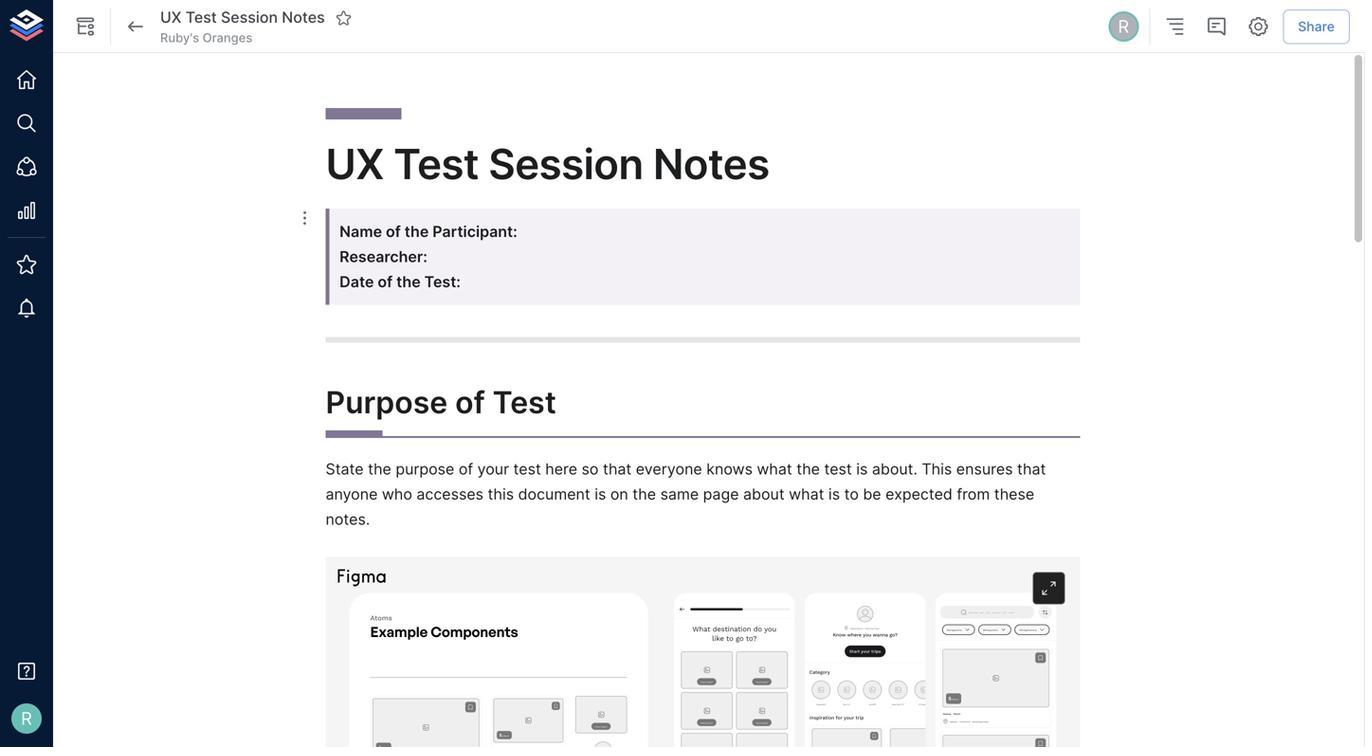 Task type: vqa. For each thing, say whether or not it's contained in the screenshot.
anyone
yes



Task type: locate. For each thing, give the bounding box(es) containing it.
about.
[[873, 460, 918, 479]]

this
[[922, 460, 953, 479]]

0 horizontal spatial is
[[595, 485, 607, 504]]

to
[[845, 485, 859, 504]]

r for r button to the left
[[21, 708, 32, 729]]

0 horizontal spatial test
[[514, 460, 541, 479]]

1 vertical spatial session
[[489, 139, 644, 189]]

that up on
[[603, 460, 632, 479]]

is left to
[[829, 485, 841, 504]]

what right about
[[789, 485, 825, 504]]

of down researcher:
[[378, 272, 393, 291]]

1 horizontal spatial test
[[825, 460, 853, 479]]

what
[[757, 460, 793, 479], [789, 485, 825, 504]]

participant:
[[433, 222, 518, 241]]

state
[[326, 460, 364, 479]]

table of contents image
[[1164, 15, 1187, 38]]

1 test from the left
[[514, 460, 541, 479]]

ux test session notes
[[160, 8, 325, 27], [326, 139, 770, 189]]

settings image
[[1248, 15, 1270, 38]]

r button
[[1106, 9, 1142, 45], [6, 698, 47, 740]]

1 horizontal spatial r
[[1119, 16, 1130, 37]]

0 horizontal spatial ux
[[160, 8, 182, 27]]

knows
[[707, 460, 753, 479]]

0 horizontal spatial that
[[603, 460, 632, 479]]

test
[[186, 8, 217, 27], [394, 139, 479, 189], [493, 384, 557, 421]]

1 horizontal spatial that
[[1018, 460, 1047, 479]]

0 horizontal spatial r
[[21, 708, 32, 729]]

0 horizontal spatial notes
[[282, 8, 325, 27]]

oranges
[[203, 30, 253, 45]]

2 that from the left
[[1018, 460, 1047, 479]]

researcher:
[[340, 247, 428, 266]]

1 vertical spatial notes
[[653, 139, 770, 189]]

r
[[1119, 16, 1130, 37], [21, 708, 32, 729]]

session
[[221, 8, 278, 27], [489, 139, 644, 189]]

2 test from the left
[[825, 460, 853, 479]]

the right on
[[633, 485, 656, 504]]

notes.
[[326, 510, 370, 529]]

test up ruby's oranges
[[186, 8, 217, 27]]

0 vertical spatial notes
[[282, 8, 325, 27]]

is up be
[[857, 460, 868, 479]]

1 horizontal spatial r button
[[1106, 9, 1142, 45]]

of left your
[[459, 460, 473, 479]]

test
[[514, 460, 541, 479], [825, 460, 853, 479]]

of
[[386, 222, 401, 241], [378, 272, 393, 291], [455, 384, 485, 421], [459, 460, 473, 479]]

test right your
[[514, 460, 541, 479]]

is
[[857, 460, 868, 479], [595, 485, 607, 504], [829, 485, 841, 504]]

notes
[[282, 8, 325, 27], [653, 139, 770, 189]]

1 horizontal spatial notes
[[653, 139, 770, 189]]

same
[[661, 485, 699, 504]]

that up these
[[1018, 460, 1047, 479]]

1 vertical spatial ux test session notes
[[326, 139, 770, 189]]

of inside state the purpose of your test here so that everyone knows what the test is about. this ensures that anyone who accesses this document is on the same page about what is to be expected from these notes.
[[459, 460, 473, 479]]

is left on
[[595, 485, 607, 504]]

about
[[744, 485, 785, 504]]

2 vertical spatial test
[[493, 384, 557, 421]]

ruby's oranges
[[160, 30, 253, 45]]

0 vertical spatial r
[[1119, 16, 1130, 37]]

ux
[[160, 8, 182, 27], [326, 139, 384, 189]]

the
[[405, 222, 429, 241], [397, 272, 421, 291], [368, 460, 392, 479], [797, 460, 821, 479], [633, 485, 656, 504]]

of up researcher:
[[386, 222, 401, 241]]

what up about
[[757, 460, 793, 479]]

ux up ruby's
[[160, 8, 182, 27]]

0 horizontal spatial session
[[221, 8, 278, 27]]

the up "who"
[[368, 460, 392, 479]]

everyone
[[636, 460, 703, 479]]

1 vertical spatial r
[[21, 708, 32, 729]]

that
[[603, 460, 632, 479], [1018, 460, 1047, 479]]

on
[[611, 485, 629, 504]]

0 vertical spatial session
[[221, 8, 278, 27]]

1 vertical spatial r button
[[6, 698, 47, 740]]

1 horizontal spatial session
[[489, 139, 644, 189]]

1 horizontal spatial ux
[[326, 139, 384, 189]]

0 vertical spatial test
[[186, 8, 217, 27]]

test up your
[[493, 384, 557, 421]]

0 horizontal spatial test
[[186, 8, 217, 27]]

test up to
[[825, 460, 853, 479]]

favorite image
[[335, 9, 353, 26]]

name of the participant: researcher: date of the test:
[[340, 222, 521, 291]]

1 horizontal spatial ux test session notes
[[326, 139, 770, 189]]

test up participant:
[[394, 139, 479, 189]]

accesses
[[417, 485, 484, 504]]

ux up name at the left
[[326, 139, 384, 189]]

0 vertical spatial r button
[[1106, 9, 1142, 45]]

be
[[864, 485, 882, 504]]

0 vertical spatial ux test session notes
[[160, 8, 325, 27]]

here
[[546, 460, 578, 479]]

1 horizontal spatial test
[[394, 139, 479, 189]]



Task type: describe. For each thing, give the bounding box(es) containing it.
this
[[488, 485, 514, 504]]

purpose of test
[[326, 384, 557, 421]]

document
[[518, 485, 591, 504]]

go back image
[[124, 15, 147, 38]]

1 that from the left
[[603, 460, 632, 479]]

purpose
[[326, 384, 448, 421]]

1 vertical spatial what
[[789, 485, 825, 504]]

name
[[340, 222, 382, 241]]

the left test:
[[397, 272, 421, 291]]

r for r button to the top
[[1119, 16, 1130, 37]]

1 vertical spatial ux
[[326, 139, 384, 189]]

these
[[995, 485, 1035, 504]]

of up your
[[455, 384, 485, 421]]

show wiki image
[[74, 15, 97, 38]]

2 horizontal spatial test
[[493, 384, 557, 421]]

anyone
[[326, 485, 378, 504]]

purpose
[[396, 460, 455, 479]]

expected
[[886, 485, 953, 504]]

the right knows
[[797, 460, 821, 479]]

page
[[704, 485, 739, 504]]

share button
[[1284, 9, 1351, 44]]

0 horizontal spatial ux test session notes
[[160, 8, 325, 27]]

from
[[957, 485, 991, 504]]

0 vertical spatial ux
[[160, 8, 182, 27]]

your
[[478, 460, 509, 479]]

ruby's
[[160, 30, 199, 45]]

the up researcher:
[[405, 222, 429, 241]]

share
[[1299, 18, 1336, 34]]

state the purpose of your test here so that everyone knows what the test is about. this ensures that anyone who accesses this document is on the same page about what is to be expected from these notes.
[[326, 460, 1051, 529]]

1 horizontal spatial is
[[829, 485, 841, 504]]

ensures
[[957, 460, 1014, 479]]

0 vertical spatial what
[[757, 460, 793, 479]]

ruby's oranges link
[[160, 29, 253, 47]]

date
[[340, 272, 374, 291]]

test:
[[425, 272, 461, 291]]

who
[[382, 485, 413, 504]]

comments image
[[1206, 15, 1229, 38]]

so
[[582, 460, 599, 479]]

1 vertical spatial test
[[394, 139, 479, 189]]

2 horizontal spatial is
[[857, 460, 868, 479]]

0 horizontal spatial r button
[[6, 698, 47, 740]]



